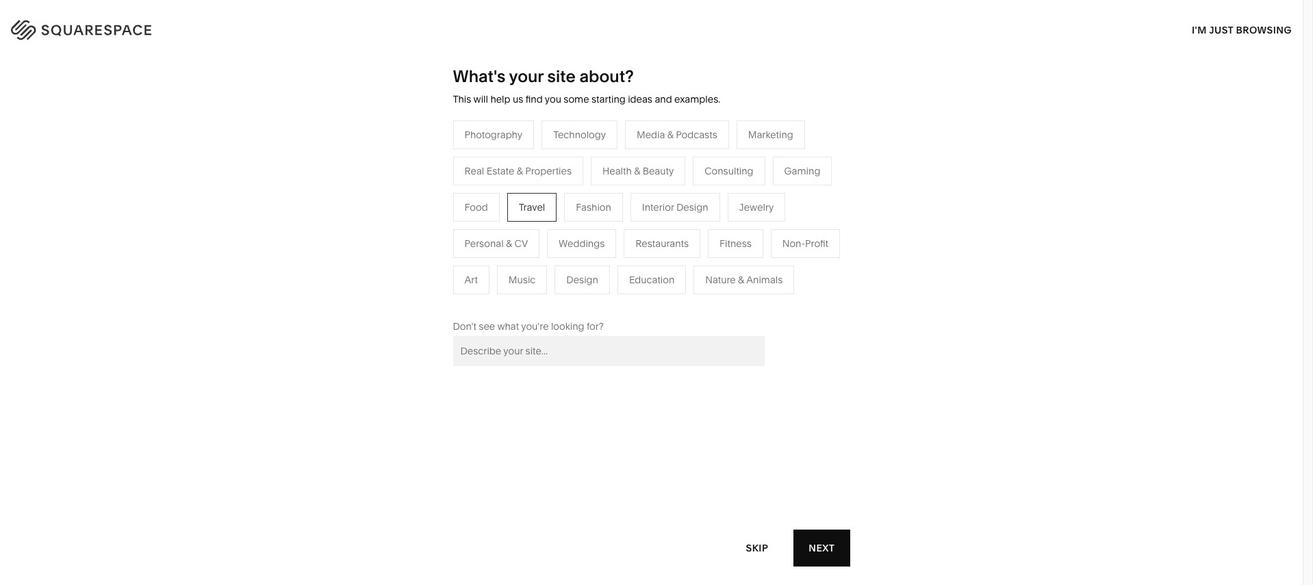 Task type: vqa. For each thing, say whether or not it's contained in the screenshot.
'Maps' to the top
no



Task type: describe. For each thing, give the bounding box(es) containing it.
Restaurants radio
[[624, 229, 701, 258]]

nature & animals link
[[640, 211, 732, 223]]

podcasts inside media & podcasts option
[[676, 129, 718, 141]]

Art radio
[[453, 266, 490, 294]]

0 horizontal spatial non-
[[415, 252, 437, 264]]

1 vertical spatial media & podcasts
[[496, 231, 576, 244]]

your
[[509, 66, 544, 86]]

non- inside non-profit option
[[783, 238, 806, 250]]

profit
[[806, 238, 829, 250]]

1 vertical spatial real estate & properties
[[496, 293, 603, 305]]

weddings link
[[496, 273, 556, 285]]

ideas
[[628, 93, 653, 106]]

real inside option
[[465, 165, 485, 177]]

skip
[[746, 542, 769, 555]]

Gaming radio
[[773, 157, 833, 186]]

& inside radio
[[739, 274, 745, 286]]

weddings inside radio
[[559, 238, 605, 250]]

degraw image
[[468, 468, 836, 586]]

food
[[465, 201, 488, 214]]

interior design
[[642, 201, 709, 214]]

fitness link
[[640, 231, 686, 244]]

Don't see what you're looking for? field
[[453, 336, 765, 366]]

log             in link
[[1254, 21, 1287, 34]]

travel down the real estate & properties option at the top
[[496, 190, 522, 203]]

log
[[1254, 21, 1274, 34]]

don't see what you're looking for?
[[453, 320, 604, 333]]

help
[[491, 93, 511, 106]]

examples.
[[675, 93, 721, 106]]

Fashion radio
[[565, 193, 623, 222]]

Technology radio
[[542, 120, 618, 149]]

media & podcasts link
[[496, 231, 590, 244]]

nature inside radio
[[706, 274, 736, 286]]

interior
[[642, 201, 675, 214]]

real estate & properties inside option
[[465, 165, 572, 177]]

design inside design radio
[[567, 274, 599, 286]]

browsing
[[1237, 24, 1293, 36]]

gaming
[[785, 165, 821, 177]]

media inside option
[[637, 129, 665, 141]]

estate inside option
[[487, 165, 515, 177]]

Weddings radio
[[547, 229, 617, 258]]

Design radio
[[555, 266, 610, 294]]

home
[[640, 190, 668, 203]]

consulting
[[705, 165, 754, 177]]

restaurants link
[[496, 211, 563, 223]]

music
[[509, 274, 536, 286]]

Marketing radio
[[737, 120, 805, 149]]

media & podcasts inside option
[[637, 129, 718, 141]]

what's
[[453, 66, 506, 86]]

community & non-profits link
[[351, 252, 479, 264]]

site
[[548, 66, 576, 86]]

marketing
[[749, 129, 794, 141]]

properties inside option
[[526, 165, 572, 177]]

Music radio
[[497, 266, 548, 294]]

find
[[526, 93, 543, 106]]

beauty
[[643, 165, 674, 177]]

about?
[[580, 66, 634, 86]]

events
[[496, 252, 526, 264]]

in
[[1276, 21, 1287, 34]]

cv
[[515, 238, 528, 250]]

Education radio
[[618, 266, 687, 294]]

personal
[[465, 238, 504, 250]]

don't
[[453, 320, 477, 333]]

events link
[[496, 252, 539, 264]]

Media & Podcasts radio
[[625, 120, 729, 149]]

Food radio
[[453, 193, 500, 222]]

technology
[[554, 129, 606, 141]]



Task type: locate. For each thing, give the bounding box(es) containing it.
nature down fitness option
[[706, 274, 736, 286]]

just
[[1210, 24, 1234, 36]]

0 vertical spatial non-
[[783, 238, 806, 250]]

and
[[655, 93, 672, 106]]

fitness
[[640, 231, 672, 244], [720, 238, 752, 250]]

0 horizontal spatial podcasts
[[535, 231, 576, 244]]

real estate & properties
[[465, 165, 572, 177], [496, 293, 603, 305]]

for?
[[587, 320, 604, 333]]

nature & animals
[[640, 211, 718, 223], [706, 274, 783, 286]]

Jewelry radio
[[728, 193, 786, 222]]

fitness up the nature & animals radio
[[720, 238, 752, 250]]

community & non-profits
[[351, 252, 466, 264]]

personal & cv
[[465, 238, 528, 250]]

0 horizontal spatial restaurants
[[496, 211, 549, 223]]

restaurants down nature & animals link
[[636, 238, 689, 250]]

&
[[668, 129, 674, 141], [517, 165, 523, 177], [634, 165, 641, 177], [670, 190, 677, 203], [673, 211, 679, 223], [526, 231, 533, 244], [506, 238, 513, 250], [406, 252, 412, 264], [739, 274, 745, 286], [548, 293, 554, 305]]

1 horizontal spatial real
[[496, 293, 516, 305]]

see
[[479, 320, 495, 333]]

media up beauty
[[637, 129, 665, 141]]

estate
[[487, 165, 515, 177], [518, 293, 546, 305]]

will
[[474, 93, 488, 106]]

travel link
[[496, 190, 536, 203]]

1 horizontal spatial weddings
[[559, 238, 605, 250]]

nature
[[640, 211, 671, 223], [706, 274, 736, 286]]

1 vertical spatial podcasts
[[535, 231, 576, 244]]

non-
[[783, 238, 806, 250], [415, 252, 437, 264]]

1 vertical spatial design
[[567, 274, 599, 286]]

Consulting radio
[[693, 157, 766, 186]]

log             in
[[1254, 21, 1287, 34]]

community
[[351, 252, 404, 264]]

restaurants
[[496, 211, 549, 223], [636, 238, 689, 250]]

travel inside travel radio
[[519, 201, 546, 214]]

0 vertical spatial real
[[465, 165, 485, 177]]

next
[[809, 542, 835, 555]]

media up events
[[496, 231, 524, 244]]

0 vertical spatial real estate & properties
[[465, 165, 572, 177]]

fashion
[[576, 201, 612, 214]]

1 horizontal spatial estate
[[518, 293, 546, 305]]

0 vertical spatial animals
[[681, 211, 718, 223]]

1 horizontal spatial nature
[[706, 274, 736, 286]]

non- down 'jewelry' option
[[783, 238, 806, 250]]

weddings down events link
[[496, 273, 542, 285]]

1 horizontal spatial fitness
[[720, 238, 752, 250]]

1 horizontal spatial media & podcasts
[[637, 129, 718, 141]]

properties up looking
[[557, 293, 603, 305]]

1 horizontal spatial animals
[[747, 274, 783, 286]]

1 vertical spatial real
[[496, 293, 516, 305]]

Personal & CV radio
[[453, 229, 540, 258]]

1 horizontal spatial design
[[677, 201, 709, 214]]

nature down home
[[640, 211, 671, 223]]

animals inside radio
[[747, 274, 783, 286]]

art
[[465, 274, 478, 286]]

looking
[[551, 320, 585, 333]]

you're
[[522, 320, 549, 333]]

skip button
[[731, 530, 784, 568]]

estate down music on the left top
[[518, 293, 546, 305]]

real
[[465, 165, 485, 177], [496, 293, 516, 305]]

media
[[637, 129, 665, 141], [496, 231, 524, 244]]

i'm
[[1193, 24, 1208, 36]]

estate up the travel link at the top
[[487, 165, 515, 177]]

what
[[498, 320, 519, 333]]

profits
[[437, 252, 466, 264]]

0 vertical spatial media
[[637, 129, 665, 141]]

health
[[603, 165, 632, 177]]

real up food
[[465, 165, 485, 177]]

animals down fitness option
[[747, 274, 783, 286]]

1 vertical spatial restaurants
[[636, 238, 689, 250]]

0 horizontal spatial nature
[[640, 211, 671, 223]]

1 vertical spatial properties
[[557, 293, 603, 305]]

real estate & properties up you're in the left bottom of the page
[[496, 293, 603, 305]]

1 vertical spatial estate
[[518, 293, 546, 305]]

Interior Design radio
[[631, 193, 720, 222]]

1 vertical spatial animals
[[747, 274, 783, 286]]

animals down decor
[[681, 211, 718, 223]]

fitness down interior
[[640, 231, 672, 244]]

nature & animals down home & decor link
[[640, 211, 718, 223]]

0 horizontal spatial fitness
[[640, 231, 672, 244]]

real estate & properties up the travel link at the top
[[465, 165, 572, 177]]

Health & Beauty radio
[[591, 157, 686, 186]]

what's your site about? this will help us find you some starting ideas and examples.
[[453, 66, 721, 106]]

0 vertical spatial design
[[677, 201, 709, 214]]

i'm just browsing link
[[1193, 11, 1293, 49]]

us
[[513, 93, 524, 106]]

squarespace logo image
[[27, 16, 179, 38]]

fitness inside fitness option
[[720, 238, 752, 250]]

0 horizontal spatial media & podcasts
[[496, 231, 576, 244]]

0 vertical spatial properties
[[526, 165, 572, 177]]

0 horizontal spatial estate
[[487, 165, 515, 177]]

next button
[[794, 530, 851, 567]]

degraw element
[[468, 468, 836, 586]]

squarespace logo link
[[27, 16, 279, 38]]

0 horizontal spatial media
[[496, 231, 524, 244]]

restaurants down the travel link at the top
[[496, 211, 549, 223]]

animals
[[681, 211, 718, 223], [747, 274, 783, 286]]

nature & animals inside radio
[[706, 274, 783, 286]]

Fitness radio
[[708, 229, 764, 258]]

nature & animals down fitness option
[[706, 274, 783, 286]]

starting
[[592, 93, 626, 106]]

weddings
[[559, 238, 605, 250], [496, 273, 542, 285]]

i'm just browsing
[[1193, 24, 1293, 36]]

1 vertical spatial nature & animals
[[706, 274, 783, 286]]

design inside the interior design option
[[677, 201, 709, 214]]

weddings up design radio in the left of the page
[[559, 238, 605, 250]]

0 vertical spatial estate
[[487, 165, 515, 177]]

podcasts
[[676, 129, 718, 141], [535, 231, 576, 244]]

travel
[[496, 190, 522, 203], [519, 201, 546, 214]]

1 horizontal spatial media
[[637, 129, 665, 141]]

non- right community
[[415, 252, 437, 264]]

0 vertical spatial podcasts
[[676, 129, 718, 141]]

0 vertical spatial weddings
[[559, 238, 605, 250]]

Photography radio
[[453, 120, 534, 149]]

education
[[630, 274, 675, 286]]

some
[[564, 93, 590, 106]]

travel up the media & podcasts 'link'
[[519, 201, 546, 214]]

media & podcasts down restaurants "link"
[[496, 231, 576, 244]]

0 vertical spatial nature & animals
[[640, 211, 718, 223]]

1 vertical spatial nature
[[706, 274, 736, 286]]

health & beauty
[[603, 165, 674, 177]]

media & podcasts down and at the top of page
[[637, 129, 718, 141]]

1 horizontal spatial non-
[[783, 238, 806, 250]]

1 vertical spatial weddings
[[496, 273, 542, 285]]

1 vertical spatial non-
[[415, 252, 437, 264]]

home & decor
[[640, 190, 707, 203]]

properties up travel radio
[[526, 165, 572, 177]]

properties
[[526, 165, 572, 177], [557, 293, 603, 305]]

0 vertical spatial restaurants
[[496, 211, 549, 223]]

Real Estate & Properties radio
[[453, 157, 584, 186]]

0 horizontal spatial animals
[[681, 211, 718, 223]]

jewelry
[[740, 201, 774, 214]]

0 horizontal spatial design
[[567, 274, 599, 286]]

podcasts down "examples."
[[676, 129, 718, 141]]

0 vertical spatial media & podcasts
[[637, 129, 718, 141]]

0 horizontal spatial real
[[465, 165, 485, 177]]

decor
[[679, 190, 707, 203]]

Nature & Animals radio
[[694, 266, 795, 294]]

photography
[[465, 129, 523, 141]]

design
[[677, 201, 709, 214], [567, 274, 599, 286]]

Non-Profit radio
[[771, 229, 841, 258]]

this
[[453, 93, 472, 106]]

0 horizontal spatial weddings
[[496, 273, 542, 285]]

you
[[545, 93, 562, 106]]

real estate & properties link
[[496, 293, 617, 305]]

home & decor link
[[640, 190, 720, 203]]

restaurants inside radio
[[636, 238, 689, 250]]

1 horizontal spatial podcasts
[[676, 129, 718, 141]]

1 vertical spatial media
[[496, 231, 524, 244]]

podcasts down restaurants "link"
[[535, 231, 576, 244]]

Travel radio
[[507, 193, 557, 222]]

real down music on the left top
[[496, 293, 516, 305]]

media & podcasts
[[637, 129, 718, 141], [496, 231, 576, 244]]

0 vertical spatial nature
[[640, 211, 671, 223]]

non-profit
[[783, 238, 829, 250]]

1 horizontal spatial restaurants
[[636, 238, 689, 250]]



